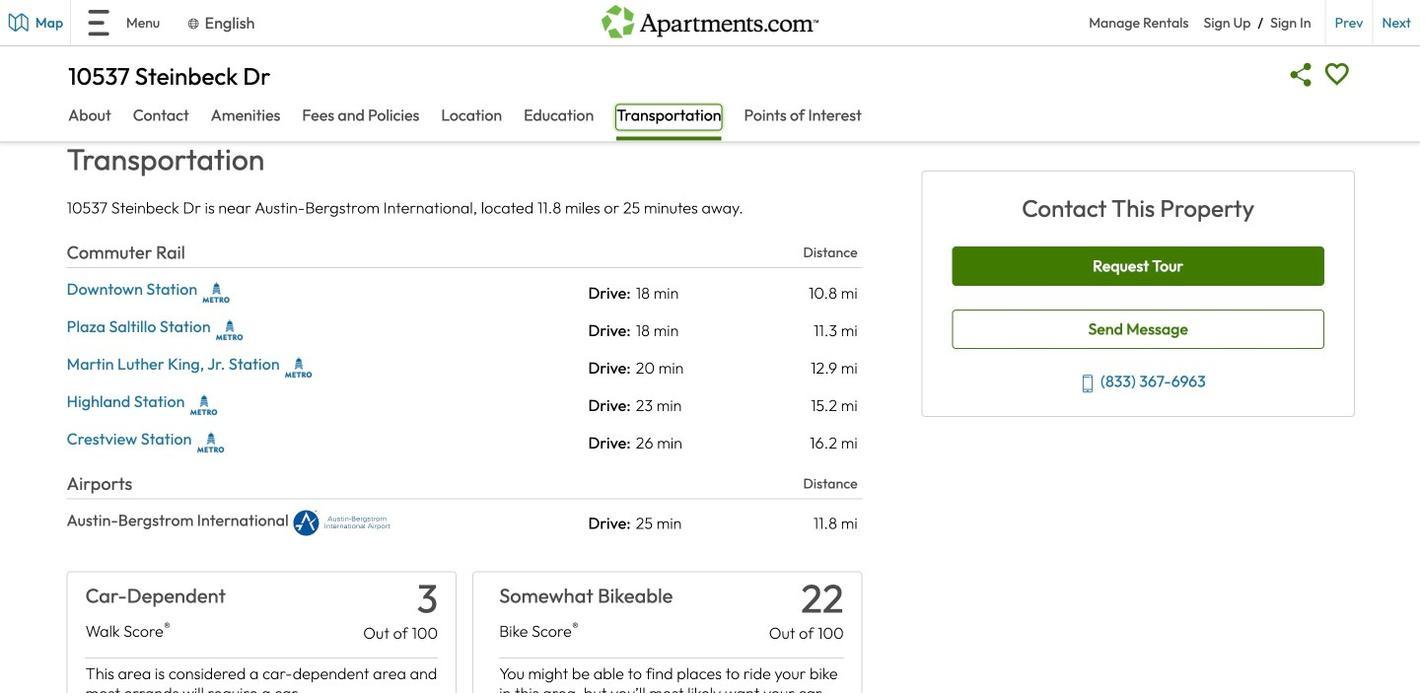 Task type: locate. For each thing, give the bounding box(es) containing it.
share listing image
[[1284, 57, 1319, 93]]

capital metropolitan transportation authority rail image
[[216, 316, 243, 344]]

apartments.com logo image
[[602, 0, 818, 38]]

capital metropolitan transportation authority rail image
[[202, 279, 230, 307], [285, 354, 312, 381], [190, 391, 217, 419], [197, 429, 224, 456]]



Task type: describe. For each thing, give the bounding box(es) containing it.
austin-bergstrom international image
[[294, 510, 390, 536]]



Task type: vqa. For each thing, say whether or not it's contained in the screenshot.
Share listing image
yes



